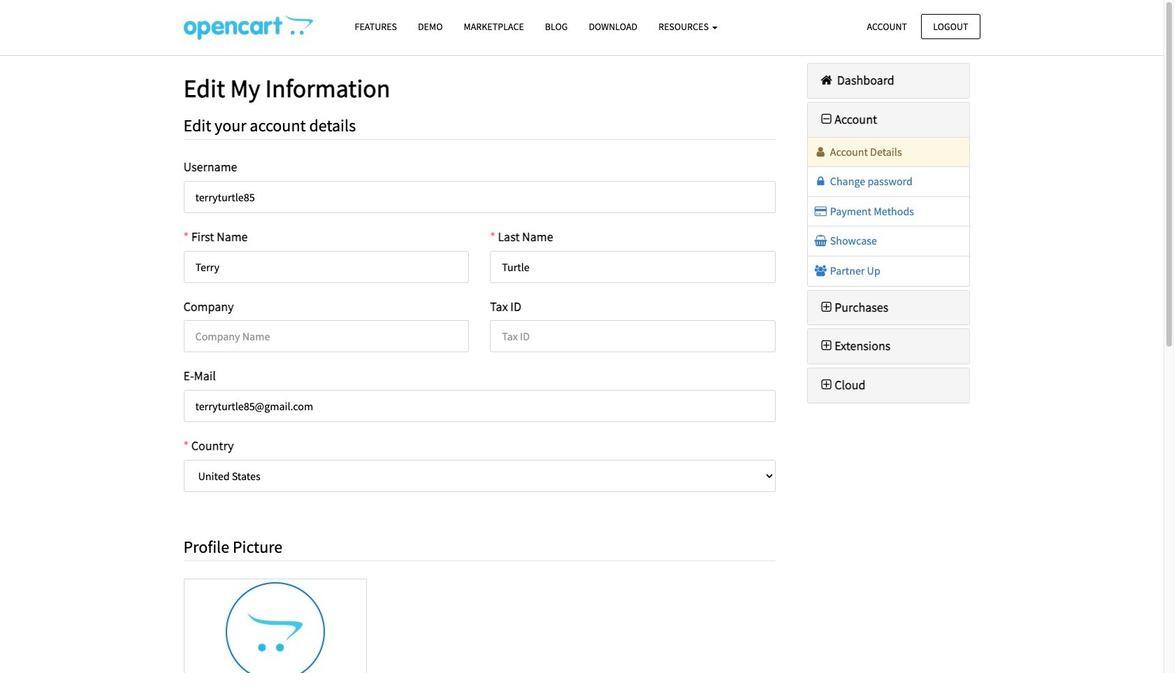 Task type: vqa. For each thing, say whether or not it's contained in the screenshot.
plus square o image
yes



Task type: locate. For each thing, give the bounding box(es) containing it.
2 vertical spatial plus square o image
[[818, 379, 835, 391]]

Username text field
[[183, 181, 776, 213]]

0 vertical spatial plus square o image
[[818, 301, 835, 313]]

plus square o image
[[818, 301, 835, 313], [818, 340, 835, 352], [818, 379, 835, 391]]

1 vertical spatial plus square o image
[[818, 340, 835, 352]]

1 plus square o image from the top
[[818, 301, 835, 313]]

3 plus square o image from the top
[[818, 379, 835, 391]]

E-Mail text field
[[183, 390, 776, 422]]

lock image
[[813, 176, 828, 187]]

credit card image
[[813, 205, 828, 216]]

First Name text field
[[183, 251, 469, 283]]

Tax ID text field
[[490, 320, 776, 353]]

user image
[[813, 146, 828, 157]]



Task type: describe. For each thing, give the bounding box(es) containing it.
Company Name text field
[[183, 320, 469, 353]]

minus square o image
[[818, 113, 835, 126]]

users image
[[813, 265, 828, 276]]

Last Name text field
[[490, 251, 776, 283]]

shopping basket image
[[813, 235, 828, 246]]

2 plus square o image from the top
[[818, 340, 835, 352]]

account edit image
[[183, 15, 313, 40]]

home image
[[818, 74, 835, 87]]



